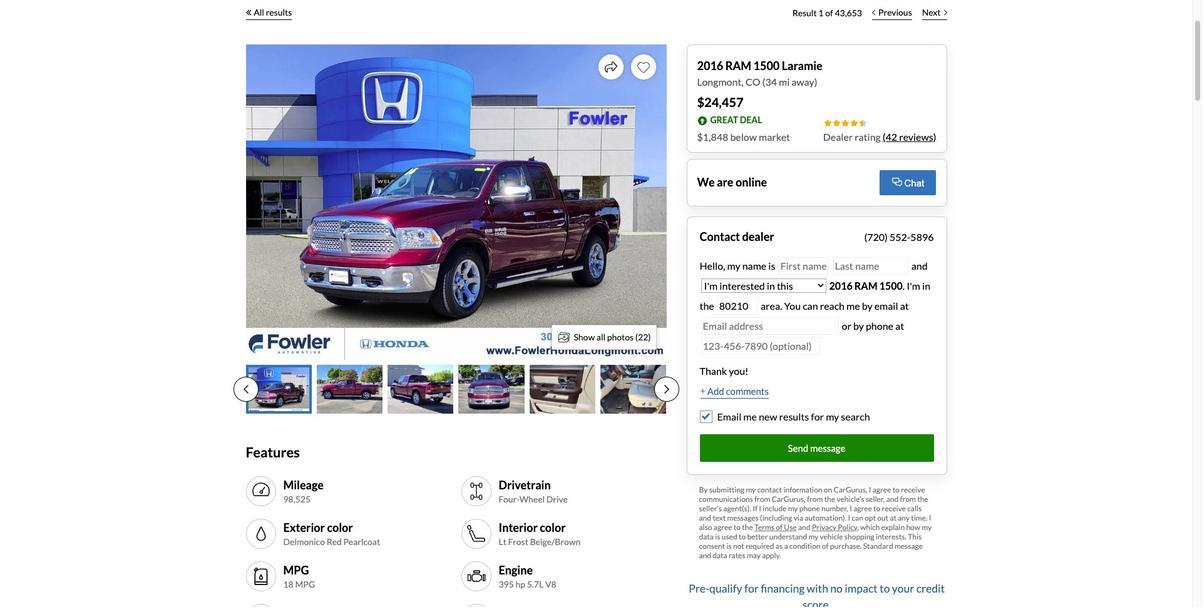 Task type: vqa. For each thing, say whether or not it's contained in the screenshot.
7660
no



Task type: locate. For each thing, give the bounding box(es) containing it.
0 horizontal spatial 2016
[[697, 59, 723, 72]]

color
[[327, 521, 353, 535], [540, 521, 566, 535]]

0 vertical spatial for
[[811, 411, 824, 423]]

to right used
[[739, 532, 746, 542]]

rates
[[729, 551, 745, 560]]

view vehicle photo 2 image
[[317, 365, 383, 414]]

Last name field
[[833, 257, 908, 275]]

not
[[733, 542, 744, 551]]

next page image
[[664, 385, 669, 395]]

of right the 1 on the top of the page
[[825, 8, 833, 18]]

43,653
[[835, 8, 862, 18]]

ram for 2016 ram 1500
[[855, 280, 878, 291]]

at right out
[[890, 513, 897, 523]]

mpg right 18 in the left bottom of the page
[[295, 579, 315, 590]]

0 vertical spatial me
[[847, 300, 860, 311]]

1 horizontal spatial can
[[852, 513, 863, 523]]

drivetrain four-wheel drive
[[499, 478, 568, 505]]

share image
[[605, 61, 617, 73]]

and left text
[[699, 513, 711, 523]]

0 horizontal spatial results
[[266, 7, 292, 18]]

2016 inside '2016 ram 1500 laramie longmont, co (34 mi away)'
[[697, 59, 723, 72]]

view vehicle photo 4 image
[[459, 365, 525, 414]]

wheel
[[520, 494, 545, 505]]

1 vertical spatial phone
[[799, 504, 820, 513]]

0 vertical spatial at
[[900, 300, 909, 311]]

at down email
[[895, 320, 904, 332]]

my right the include
[[788, 504, 798, 513]]

2 horizontal spatial agree
[[873, 485, 891, 495]]

contact
[[757, 485, 782, 495]]

phone
[[866, 320, 893, 332], [799, 504, 820, 513]]

0 vertical spatial agree
[[873, 485, 891, 495]]

ram inside '2016 ram 1500 laramie longmont, co (34 mi away)'
[[725, 59, 751, 72]]

dealer
[[742, 230, 774, 243]]

add comments button
[[700, 383, 769, 399]]

interests.
[[876, 532, 907, 542]]

color inside interior color lt frost beige/brown
[[540, 521, 566, 535]]

from left the on
[[807, 495, 823, 504]]

we
[[697, 175, 715, 189]]

my left vehicle
[[809, 532, 819, 542]]

0 horizontal spatial can
[[803, 300, 818, 311]]

1 horizontal spatial from
[[807, 495, 823, 504]]

cargurus,
[[834, 485, 867, 495], [772, 495, 806, 504]]

can right 'you'
[[803, 300, 818, 311]]

0 horizontal spatial color
[[327, 521, 353, 535]]

0 horizontal spatial from
[[754, 495, 770, 504]]

view vehicle photo 5 image
[[530, 365, 596, 414]]

at right email
[[900, 300, 909, 311]]

tab list
[[233, 365, 679, 414]]

interior
[[499, 521, 538, 535]]

thank you!
[[700, 365, 749, 377]]

to right seller,
[[893, 485, 900, 495]]

the inside ". i'm in the"
[[700, 300, 714, 311]]

1500 for 2016 ram 1500
[[879, 280, 903, 291]]

1500 for 2016 ram 1500 laramie longmont, co (34 mi away)
[[754, 59, 780, 72]]

First name field
[[779, 257, 829, 275]]

2 horizontal spatial from
[[900, 495, 916, 504]]

by
[[862, 300, 873, 311], [853, 320, 864, 332]]

show
[[574, 332, 595, 342]]

hello, my name is
[[700, 260, 777, 271]]

5896
[[911, 231, 934, 243]]

2 color from the left
[[540, 521, 566, 535]]

receive up explain
[[882, 504, 906, 513]]

Email address email field
[[701, 317, 839, 335]]

color inside exterior color delmonico red pearlcoat
[[327, 521, 353, 535]]

0 horizontal spatial 1500
[[754, 59, 780, 72]]

i left ,
[[848, 513, 850, 523]]

standard
[[863, 542, 893, 551]]

color up the red
[[327, 521, 353, 535]]

and inside , which explain how my data is used to better understand my vehicle shopping interests. this consent is not required as a condition of purchase. standard message and data rates may apply.
[[699, 551, 711, 560]]

1 horizontal spatial message
[[895, 542, 923, 551]]

2016 up area. you can reach me by email at
[[829, 280, 853, 291]]

send
[[788, 443, 808, 454]]

laramie
[[782, 59, 823, 72]]

search
[[841, 411, 870, 423]]

can left opt
[[852, 513, 863, 523]]

from up the "(including"
[[754, 495, 770, 504]]

agree up ,
[[853, 504, 872, 513]]

0 vertical spatial 1500
[[754, 59, 780, 72]]

dealer rating (42 reviews)
[[823, 131, 936, 142]]

cargurus, up via
[[772, 495, 806, 504]]

my
[[727, 260, 740, 271], [826, 411, 839, 423], [746, 485, 756, 495], [788, 504, 798, 513], [922, 523, 932, 532], [809, 532, 819, 542]]

me right reach
[[847, 300, 860, 311]]

prev page image
[[243, 385, 248, 395]]

$24,457
[[697, 94, 744, 109]]

thank
[[700, 365, 727, 377]]

0 vertical spatial message
[[810, 443, 845, 454]]

data
[[699, 532, 714, 542], [713, 551, 727, 560]]

0 horizontal spatial phone
[[799, 504, 820, 513]]

i right "vehicle's"
[[869, 485, 871, 495]]

by left email
[[862, 300, 873, 311]]

consent
[[699, 542, 725, 551]]

0 horizontal spatial message
[[810, 443, 845, 454]]

privacy
[[812, 523, 836, 532]]

1 horizontal spatial ram
[[855, 280, 878, 291]]

for up the send message
[[811, 411, 824, 423]]

great
[[710, 115, 738, 125]]

1 color from the left
[[327, 521, 353, 535]]

1 vertical spatial message
[[895, 542, 923, 551]]

2016 ram 1500 laramie longmont, co (34 mi away)
[[697, 59, 823, 87]]

to down agent(s).
[[734, 523, 741, 532]]

1500 up (34
[[754, 59, 780, 72]]

receive up calls
[[901, 485, 925, 495]]

send message
[[788, 443, 845, 454]]

as
[[776, 542, 783, 551]]

comments
[[726, 385, 769, 397]]

and up i'm
[[909, 260, 928, 271]]

data left rates
[[713, 551, 727, 560]]

i
[[869, 485, 871, 495], [759, 504, 761, 513], [850, 504, 852, 513], [848, 513, 850, 523], [929, 513, 931, 523]]

1 vertical spatial 2016
[[829, 280, 853, 291]]

1 vertical spatial at
[[895, 320, 904, 332]]

all results link
[[246, 0, 292, 27]]

of inside , which explain how my data is used to better understand my vehicle shopping interests. this consent is not required as a condition of purchase. standard message and data rates may apply.
[[822, 542, 829, 551]]

area.
[[761, 300, 782, 311]]

are
[[717, 175, 733, 189]]

0 vertical spatial ram
[[725, 59, 751, 72]]

results right all
[[266, 7, 292, 18]]

1 horizontal spatial agree
[[853, 504, 872, 513]]

1 vertical spatial ram
[[855, 280, 878, 291]]

1 horizontal spatial cargurus,
[[834, 485, 867, 495]]

communications
[[699, 495, 753, 504]]

condition
[[789, 542, 821, 551]]

the left zip code 'field'
[[700, 300, 714, 311]]

for right the qualify
[[744, 582, 759, 595]]

the up time.
[[917, 495, 928, 504]]

mpg 18 mpg
[[283, 563, 315, 590]]

phone up terms of use and privacy policy
[[799, 504, 820, 513]]

explain
[[881, 523, 905, 532]]

credit
[[916, 582, 945, 595]]

chat
[[904, 178, 924, 188]]

message right send on the right bottom of the page
[[810, 443, 845, 454]]

i'm
[[907, 280, 920, 291]]

the up automation).
[[824, 495, 835, 504]]

1 horizontal spatial 2016
[[829, 280, 853, 291]]

is left used
[[715, 532, 720, 542]]

1 from from the left
[[754, 495, 770, 504]]

automation).
[[805, 513, 847, 523]]

mileage
[[283, 478, 324, 492]]

agree up out
[[873, 485, 891, 495]]

1 vertical spatial me
[[743, 411, 757, 423]]

better
[[747, 532, 768, 542]]

view vehicle photo 6 image
[[601, 365, 666, 414]]

0 vertical spatial phone
[[866, 320, 893, 332]]

dealer
[[823, 131, 853, 142]]

1 horizontal spatial 1500
[[879, 280, 903, 291]]

number,
[[822, 504, 848, 513]]

cargurus, right the on
[[834, 485, 867, 495]]

2 vertical spatial agree
[[714, 523, 732, 532]]

for inside 'pre-qualify for financing with no impact to your credit score.'
[[744, 582, 759, 595]]

is left not
[[727, 542, 732, 551]]

reach
[[820, 300, 845, 311]]

0 horizontal spatial for
[[744, 582, 759, 595]]

1 vertical spatial of
[[776, 523, 783, 532]]

message down 'how'
[[895, 542, 923, 551]]

to left your
[[880, 582, 890, 595]]

1 vertical spatial receive
[[882, 504, 906, 513]]

0 vertical spatial results
[[266, 7, 292, 18]]

1 horizontal spatial me
[[847, 300, 860, 311]]

0 vertical spatial mpg
[[283, 563, 309, 577]]

interior color lt frost beige/brown
[[499, 521, 581, 547]]

great deal
[[710, 115, 762, 125]]

$1,848 below market
[[697, 131, 790, 142]]

2 vertical spatial of
[[822, 542, 829, 551]]

exterior color image
[[251, 524, 271, 544]]

of left use
[[776, 523, 783, 532]]

0 vertical spatial 2016
[[697, 59, 723, 72]]

ram up co
[[725, 59, 751, 72]]

privacy policy link
[[812, 523, 857, 532]]

(including
[[760, 513, 792, 523]]

1500 inside '2016 ram 1500 laramie longmont, co (34 mi away)'
[[754, 59, 780, 72]]

.
[[903, 280, 905, 291]]

me left new
[[743, 411, 757, 423]]

phone down email
[[866, 320, 893, 332]]

is right name
[[768, 260, 775, 271]]

chevron left image
[[872, 9, 875, 15]]

(720)
[[864, 231, 888, 243]]

color up beige/brown
[[540, 521, 566, 535]]

1 vertical spatial results
[[779, 411, 809, 423]]

market
[[759, 131, 790, 142]]

0 vertical spatial receive
[[901, 485, 925, 495]]

2016 for 2016 ram 1500 laramie longmont, co (34 mi away)
[[697, 59, 723, 72]]

1
[[819, 8, 824, 18]]

2016 up longmont,
[[697, 59, 723, 72]]

red
[[327, 537, 342, 547]]

1 vertical spatial agree
[[853, 504, 872, 513]]

all
[[254, 7, 264, 18]]

from up any
[[900, 495, 916, 504]]

by right or
[[853, 320, 864, 332]]

1500 up email
[[879, 280, 903, 291]]

agree right also
[[714, 523, 732, 532]]

at inside by submitting my contact information on cargurus, i agree to receive communications from cargurus, from the vehicle's seller, and from the seller's agent(s). if i include my phone number, i agree to receive calls and text messages (including via automation). i can opt out at any time. i also agree to the
[[890, 513, 897, 523]]

1 vertical spatial can
[[852, 513, 863, 523]]

via
[[794, 513, 803, 523]]

of
[[825, 8, 833, 18], [776, 523, 783, 532], [822, 542, 829, 551]]

data down text
[[699, 532, 714, 542]]

of down privacy
[[822, 542, 829, 551]]

mpg up 18 in the left bottom of the page
[[283, 563, 309, 577]]

message inside the send message 'button'
[[810, 443, 845, 454]]

2 vertical spatial at
[[890, 513, 897, 523]]

plus image
[[700, 388, 705, 394]]

i right the "number,"
[[850, 504, 852, 513]]

2016 ram 1500
[[829, 280, 903, 291]]

ram down last name field
[[855, 280, 878, 291]]

0 horizontal spatial ram
[[725, 59, 751, 72]]

1 vertical spatial for
[[744, 582, 759, 595]]

submitting
[[709, 485, 745, 495]]

this
[[908, 532, 922, 542]]

1 horizontal spatial color
[[540, 521, 566, 535]]

exterior
[[283, 521, 325, 535]]

next link
[[917, 0, 952, 27]]

by submitting my contact information on cargurus, i agree to receive communications from cargurus, from the vehicle's seller, and from the seller's agent(s). if i include my phone number, i agree to receive calls and text messages (including via automation). i can opt out at any time. i also agree to the
[[699, 485, 931, 532]]

message inside , which explain how my data is used to better understand my vehicle shopping interests. this consent is not required as a condition of purchase. standard message and data rates may apply.
[[895, 542, 923, 551]]

results right new
[[779, 411, 809, 423]]

chevron double left image
[[246, 9, 251, 15]]

to inside 'pre-qualify for financing with no impact to your credit score.'
[[880, 582, 890, 595]]

required
[[746, 542, 774, 551]]

for
[[811, 411, 824, 423], [744, 582, 759, 595]]

and down also
[[699, 551, 711, 560]]

my left contact
[[746, 485, 756, 495]]

1 vertical spatial 1500
[[879, 280, 903, 291]]

395
[[499, 579, 514, 590]]



Task type: describe. For each thing, give the bounding box(es) containing it.
understand
[[769, 532, 807, 542]]

email me new results for my search
[[717, 411, 870, 423]]

vehicle full photo image
[[246, 44, 667, 360]]

interior color image
[[466, 524, 486, 544]]

include
[[763, 504, 787, 513]]

drive
[[546, 494, 568, 505]]

email
[[717, 411, 741, 423]]

to up which
[[873, 504, 880, 513]]

my right 'how'
[[922, 523, 932, 532]]

chat button
[[879, 170, 936, 195]]

terms of use and privacy policy
[[754, 523, 857, 532]]

calls
[[907, 504, 922, 513]]

may
[[747, 551, 761, 560]]

1 horizontal spatial for
[[811, 411, 824, 423]]

rating
[[855, 131, 881, 142]]

financing
[[761, 582, 805, 595]]

area. you can reach me by email at
[[759, 300, 909, 311]]

show all photos (22)
[[574, 332, 651, 342]]

mpg image
[[251, 567, 271, 587]]

and right use
[[798, 523, 810, 532]]

0 horizontal spatial cargurus,
[[772, 495, 806, 504]]

color for exterior color
[[327, 521, 353, 535]]

away)
[[792, 75, 817, 87]]

(720) 552-5896
[[864, 231, 934, 243]]

features
[[246, 444, 300, 461]]

you
[[784, 300, 801, 311]]

0 vertical spatial data
[[699, 532, 714, 542]]

chat image
[[892, 178, 902, 186]]

mileage image
[[251, 482, 271, 502]]

longmont,
[[697, 75, 744, 87]]

1 horizontal spatial results
[[779, 411, 809, 423]]

score.
[[802, 599, 831, 607]]

add
[[707, 385, 724, 397]]

mileage 98,525
[[283, 478, 324, 505]]

my left search
[[826, 411, 839, 423]]

contact
[[700, 230, 740, 243]]

0 vertical spatial by
[[862, 300, 873, 311]]

frost
[[508, 537, 528, 547]]

phone inside by submitting my contact information on cargurus, i agree to receive communications from cargurus, from the vehicle's seller, and from the seller's agent(s). if i include my phone number, i agree to receive calls and text messages (including via automation). i can opt out at any time. i also agree to the
[[799, 504, 820, 513]]

0 vertical spatial of
[[825, 8, 833, 18]]

1 horizontal spatial phone
[[866, 320, 893, 332]]

i right if
[[759, 504, 761, 513]]

18
[[283, 579, 293, 590]]

,
[[857, 523, 859, 532]]

to inside , which explain how my data is used to better understand my vehicle shopping interests. this consent is not required as a condition of purchase. standard message and data rates may apply.
[[739, 532, 746, 542]]

vehicle's
[[837, 495, 864, 504]]

deal
[[740, 115, 762, 125]]

chevron right image
[[944, 9, 947, 15]]

0 horizontal spatial me
[[743, 411, 757, 423]]

photos
[[607, 332, 634, 342]]

552-
[[890, 231, 911, 243]]

engine image
[[466, 567, 486, 587]]

1 vertical spatial mpg
[[295, 579, 315, 590]]

messages
[[727, 513, 759, 523]]

engine 395 hp 5.7l v8
[[499, 563, 556, 590]]

i right time.
[[929, 513, 931, 523]]

0 vertical spatial can
[[803, 300, 818, 311]]

color for interior color
[[540, 521, 566, 535]]

previous link
[[867, 0, 917, 27]]

time.
[[911, 513, 928, 523]]

previous
[[878, 7, 912, 18]]

engine
[[499, 563, 533, 577]]

result
[[792, 8, 817, 18]]

send message button
[[700, 435, 934, 462]]

98,525
[[283, 494, 311, 505]]

2 horizontal spatial is
[[768, 260, 775, 271]]

seller,
[[866, 495, 885, 504]]

5.7l
[[527, 579, 544, 590]]

add comments
[[707, 385, 769, 397]]

exterior color delmonico red pearlcoat
[[283, 521, 380, 547]]

shopping
[[845, 532, 874, 542]]

1 vertical spatial by
[[853, 320, 864, 332]]

apply.
[[762, 551, 781, 560]]

a
[[784, 542, 788, 551]]

seller's
[[699, 504, 722, 513]]

3 from from the left
[[900, 495, 916, 504]]

if
[[753, 504, 758, 513]]

(42
[[883, 131, 897, 142]]

which
[[860, 523, 880, 532]]

drivetrain
[[499, 478, 551, 492]]

the left "terms"
[[742, 523, 753, 532]]

0 horizontal spatial is
[[715, 532, 720, 542]]

your
[[892, 582, 914, 595]]

all results
[[254, 7, 292, 18]]

show all photos (22) link
[[552, 325, 656, 350]]

hello,
[[700, 260, 725, 271]]

text
[[713, 513, 726, 523]]

Phone (optional) telephone field
[[701, 337, 820, 355]]

drivetrain image
[[466, 482, 486, 502]]

hp
[[516, 579, 525, 590]]

online
[[736, 175, 767, 189]]

and right seller,
[[886, 495, 899, 504]]

out
[[877, 513, 889, 523]]

name
[[742, 260, 767, 271]]

2 from from the left
[[807, 495, 823, 504]]

0 horizontal spatial agree
[[714, 523, 732, 532]]

opt
[[865, 513, 876, 523]]

new
[[759, 411, 777, 423]]

you!
[[729, 365, 749, 377]]

pearlcoat
[[343, 537, 380, 547]]

view vehicle photo 3 image
[[388, 365, 454, 414]]

vehicle
[[820, 532, 843, 542]]

terms of use link
[[754, 523, 797, 532]]

view vehicle photo 1 image
[[246, 365, 312, 414]]

any
[[898, 513, 910, 523]]

2016 for 2016 ram 1500
[[829, 280, 853, 291]]

pre-qualify for financing with no impact to your credit score. button
[[687, 575, 947, 607]]

pre-qualify for financing with no impact to your credit score.
[[689, 582, 945, 607]]

my left name
[[727, 260, 740, 271]]

1 vertical spatial data
[[713, 551, 727, 560]]

1 horizontal spatial is
[[727, 542, 732, 551]]

. i'm in the
[[700, 280, 930, 311]]

can inside by submitting my contact information on cargurus, i agree to receive communications from cargurus, from the vehicle's seller, and from the seller's agent(s). if i include my phone number, i agree to receive calls and text messages (including via automation). i can opt out at any time. i also agree to the
[[852, 513, 863, 523]]

purchase.
[[830, 542, 862, 551]]

or
[[842, 320, 851, 332]]

result 1 of 43,653
[[792, 8, 862, 18]]

Zip code field
[[717, 297, 758, 315]]

ram for 2016 ram 1500 laramie longmont, co (34 mi away)
[[725, 59, 751, 72]]



